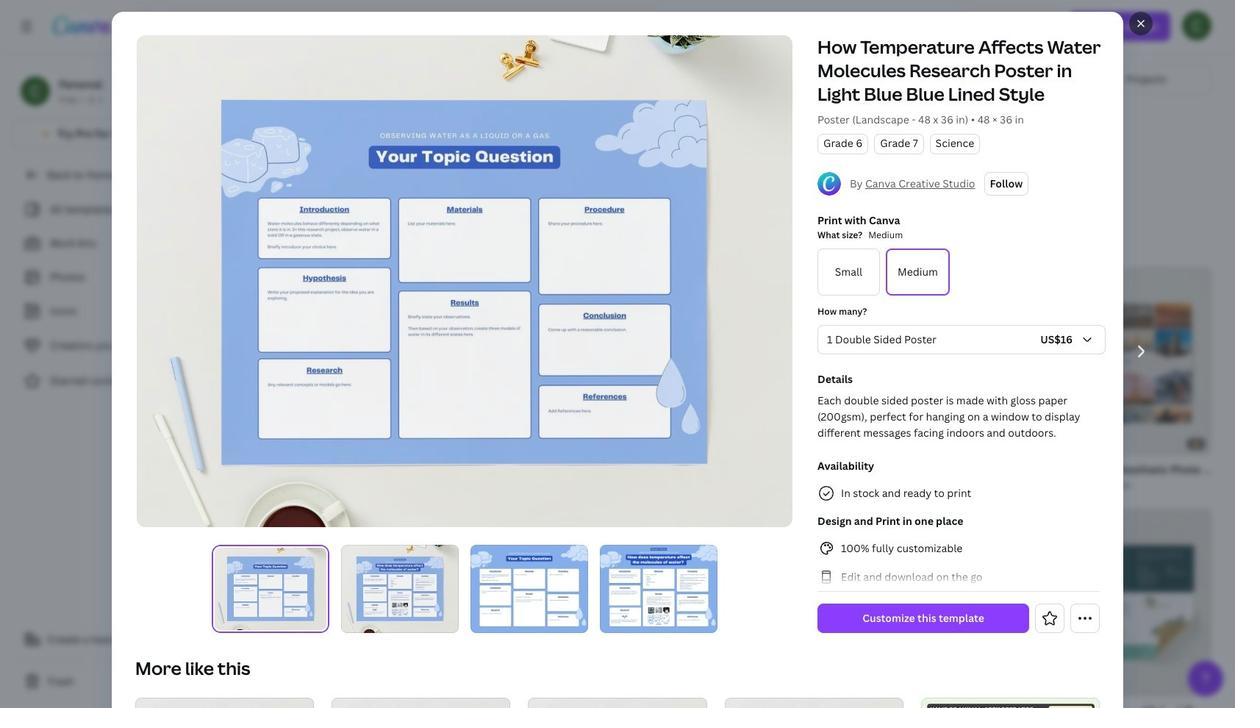 Task type: describe. For each thing, give the bounding box(es) containing it.
the artmaking process educational poster in olive ochre abstract nature typographic style image
[[203, 649, 391, 708]]

brown and cream illustrative educational informative art poster image
[[819, 696, 1007, 708]]

2 filter options selected element
[[286, 188, 300, 202]]

classroom posters image
[[614, 268, 801, 413]]

black closed sign landscape poster image
[[408, 696, 596, 708]]

multicolored aesthetic photo collage travel vision board poster image
[[1024, 268, 1212, 455]]

live green campaign poster image
[[819, 455, 1007, 642]]

Templates button
[[956, 68, 1081, 91]]

addition and subtraction word problems math classroom poster in pink and purple groovy style image
[[614, 468, 801, 656]]

top level navigation element
[[129, 12, 620, 41]]



Task type: locate. For each thing, give the bounding box(es) containing it.
1 horizontal spatial how temperature affects water molecules research poster in light blue blue lined style image
[[600, 545, 718, 633]]

None button
[[818, 325, 1106, 355]]

Projects button
[[1084, 68, 1209, 91]]

0 horizontal spatial how temperature affects water molecules research poster in light blue blue lined style image
[[471, 545, 588, 633]]

animal feature apex predator landscape educational poster in white green clean style image
[[921, 698, 1100, 708]]

create a blank poster element
[[203, 268, 391, 408]]

green and brown minimal geometry landscape university research poster image
[[1024, 509, 1212, 697]]

superhero comic onomatopoeia posters image
[[203, 462, 391, 594]]

1 how temperature affects water molecules research poster in light blue blue lined style image from the left
[[471, 545, 588, 633]]

list
[[818, 540, 1106, 615]]

2 how temperature affects water molecules research poster in light blue blue lined style image from the left
[[600, 545, 718, 633]]

how temperature affects water molecules research poster in light blue blue lined style image
[[471, 545, 588, 633], [600, 545, 718, 633]]

white black minimalist wedding welcome poster image
[[819, 268, 1007, 401]]

None search field
[[656, 12, 970, 41]]

pink mother's day photo collage  (poster (landscape)) image
[[408, 509, 596, 642]]



Task type: vqa. For each thing, say whether or not it's contained in the screenshot.
Live Green Campaign Poster image
yes



